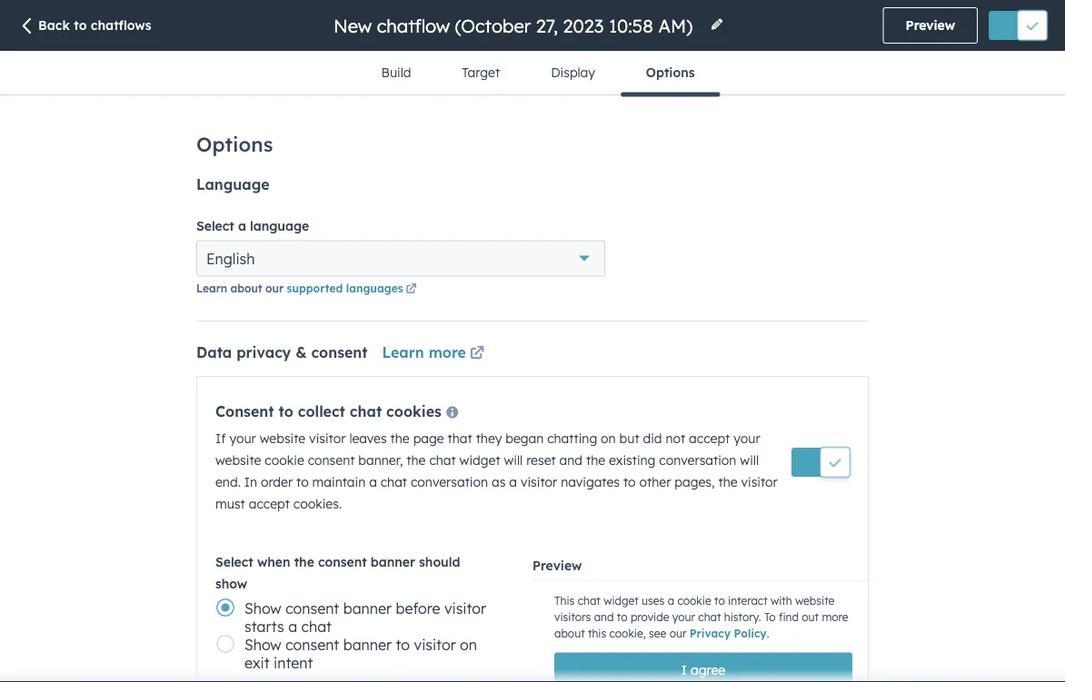 Task type: describe. For each thing, give the bounding box(es) containing it.
link opens in a new window image for supported languages
[[406, 285, 417, 296]]

banner inside select when the consent banner should show
[[371, 555, 416, 571]]

interact
[[728, 595, 768, 608]]

2 will from the left
[[741, 453, 759, 469]]

chatting
[[548, 431, 598, 447]]

chatflows
[[91, 17, 152, 33]]

uses
[[642, 595, 665, 608]]

exit
[[245, 655, 270, 673]]

to right order
[[296, 475, 309, 491]]

select for select when the consent banner should show
[[216, 555, 254, 571]]

0 horizontal spatial options
[[196, 132, 273, 157]]

cookies.
[[294, 496, 342, 512]]

widget inside this chat widget uses a cookie to interact with website visitors and to provide your chat history. to find out more about this cookie, see our
[[604, 595, 639, 608]]

navigates
[[561, 475, 620, 491]]

did
[[643, 431, 662, 447]]

banner,
[[359, 453, 403, 469]]

target button
[[437, 51, 526, 95]]

0 horizontal spatial conversation
[[411, 475, 488, 491]]

data privacy & consent
[[196, 344, 368, 362]]

that
[[448, 431, 473, 447]]

leaves
[[350, 431, 387, 447]]

the inside select when the consent banner should show
[[294, 555, 314, 571]]

this
[[555, 595, 575, 608]]

privacy
[[237, 344, 291, 362]]

privacy policy .
[[690, 627, 770, 641]]

with
[[771, 595, 793, 608]]

in
[[244, 475, 257, 491]]

when
[[257, 555, 291, 571]]

if
[[216, 431, 226, 447]]

2 horizontal spatial your
[[734, 431, 761, 447]]

show for exit
[[245, 637, 282, 655]]

visitors
[[555, 611, 591, 625]]

display button
[[526, 51, 621, 95]]

select when the consent banner should show
[[216, 555, 460, 592]]

visitor down the consent to collect chat cookies
[[309, 431, 346, 447]]

reset
[[527, 453, 556, 469]]

back to chatflows
[[38, 17, 152, 33]]

end.
[[216, 475, 241, 491]]

and inside if your website visitor leaves the page that they began chatting on but did not accept your website cookie consent banner, the chat widget will reset and the existing conversation will end. in order to maintain a chat conversation as a visitor navigates to other pages, the visitor must accept cookies.
[[560, 453, 583, 469]]

as
[[492, 475, 506, 491]]

0 vertical spatial conversation
[[660, 453, 737, 469]]

out
[[802, 611, 819, 625]]

chat up privacy
[[699, 611, 722, 625]]

0 vertical spatial our
[[266, 282, 284, 296]]

show consent banner before visitor starts a chat
[[245, 600, 486, 637]]

learn about our
[[196, 282, 287, 296]]

widget inside if your website visitor leaves the page that they began chatting on but did not accept your website cookie consent banner, the chat widget will reset and the existing conversation will end. in order to maintain a chat conversation as a visitor navigates to other pages, the visitor must accept cookies.
[[460, 453, 501, 469]]

find
[[779, 611, 799, 625]]

your inside this chat widget uses a cookie to interact with website visitors and to provide your chat history. to find out more about this cookie, see our
[[673, 611, 696, 625]]

visitor inside show consent banner before visitor starts a chat
[[445, 600, 486, 618]]

other
[[640, 475, 671, 491]]

consent inside the show consent banner to visitor on exit intent
[[286, 637, 339, 655]]

supported
[[287, 282, 343, 296]]

1 vertical spatial accept
[[249, 496, 290, 512]]

navigation containing build
[[356, 51, 721, 97]]

a inside this chat widget uses a cookie to interact with website visitors and to provide your chat history. to find out more about this cookie, see our
[[668, 595, 675, 608]]

language
[[196, 175, 270, 193]]

back to chatflows button
[[18, 17, 152, 37]]

options inside button
[[646, 65, 695, 80]]

to left interact
[[715, 595, 725, 608]]

collect
[[298, 403, 345, 421]]

chat up leaves
[[350, 403, 382, 421]]

show consent banner to visitor on exit intent
[[245, 637, 477, 673]]

privacy policy link
[[690, 627, 767, 641]]

&
[[296, 344, 307, 362]]

existing
[[609, 453, 656, 469]]

chat inside show consent banner before visitor starts a chat
[[301, 618, 332, 637]]

1 vertical spatial website
[[216, 453, 261, 469]]

order
[[261, 475, 293, 491]]

should
[[419, 555, 460, 571]]

to inside button
[[74, 17, 87, 33]]

agree
[[691, 662, 726, 678]]

before
[[396, 600, 441, 618]]

about inside this chat widget uses a cookie to interact with website visitors and to provide your chat history. to find out more about this cookie, see our
[[555, 627, 585, 641]]

preview inside button
[[906, 17, 956, 33]]

language
[[250, 218, 309, 234]]

the up the navigates
[[586, 453, 606, 469]]

a inside show consent banner before visitor starts a chat
[[288, 618, 297, 637]]

learn for learn more
[[382, 344, 424, 362]]

privacy
[[690, 627, 731, 641]]

our inside this chat widget uses a cookie to interact with website visitors and to provide your chat history. to find out more about this cookie, see our
[[670, 627, 687, 641]]

visitor right pages,
[[742, 475, 778, 491]]

chat up visitors
[[578, 595, 601, 608]]

target
[[462, 65, 500, 80]]

and inside this chat widget uses a cookie to interact with website visitors and to provide your chat history. to find out more about this cookie, see our
[[594, 611, 614, 625]]

cookie inside if your website visitor leaves the page that they began chatting on but did not accept your website cookie consent banner, the chat widget will reset and the existing conversation will end. in order to maintain a chat conversation as a visitor navigates to other pages, the visitor must accept cookies.
[[265, 453, 304, 469]]

english
[[206, 250, 255, 268]]

consent to collect chat cookies
[[216, 403, 442, 421]]

select a language
[[196, 218, 309, 234]]

i
[[682, 662, 688, 678]]

english button
[[196, 241, 606, 277]]

they
[[476, 431, 502, 447]]

cookies
[[387, 403, 442, 421]]



Task type: locate. For each thing, give the bounding box(es) containing it.
a right starts
[[288, 618, 297, 637]]

more
[[429, 344, 466, 362], [822, 611, 849, 625]]

0 horizontal spatial and
[[560, 453, 583, 469]]

our right see
[[670, 627, 687, 641]]

2 show from the top
[[245, 637, 282, 655]]

must
[[216, 496, 245, 512]]

provide
[[631, 611, 670, 625]]

data
[[196, 344, 232, 362]]

maintain
[[312, 475, 366, 491]]

consent up maintain
[[308, 453, 355, 469]]

0 vertical spatial more
[[429, 344, 466, 362]]

but
[[620, 431, 640, 447]]

a right "uses"
[[668, 595, 675, 608]]

website up end.
[[216, 453, 261, 469]]

i agree
[[682, 662, 726, 678]]

link opens in a new window image
[[406, 282, 417, 298]]

consent
[[311, 344, 368, 362], [308, 453, 355, 469], [318, 555, 367, 571], [286, 600, 339, 618], [286, 637, 339, 655]]

a
[[238, 218, 246, 234], [369, 475, 377, 491], [509, 475, 517, 491], [668, 595, 675, 608], [288, 618, 297, 637]]

on inside if your website visitor leaves the page that they began chatting on but did not accept your website cookie consent banner, the chat widget will reset and the existing conversation will end. in order to maintain a chat conversation as a visitor navigates to other pages, the visitor must accept cookies.
[[601, 431, 616, 447]]

show
[[245, 600, 282, 618], [245, 637, 282, 655]]

1 vertical spatial show
[[245, 637, 282, 655]]

about down visitors
[[555, 627, 585, 641]]

the right pages,
[[719, 475, 738, 491]]

show
[[216, 577, 247, 592]]

visitor inside the show consent banner to visitor on exit intent
[[414, 637, 456, 655]]

.
[[767, 627, 770, 641]]

see
[[649, 627, 667, 641]]

the left page
[[391, 431, 410, 447]]

to down existing
[[624, 475, 636, 491]]

cookie up order
[[265, 453, 304, 469]]

1 horizontal spatial will
[[741, 453, 759, 469]]

a down banner,
[[369, 475, 377, 491]]

0 vertical spatial about
[[231, 282, 262, 296]]

to up cookie,
[[617, 611, 628, 625]]

1 vertical spatial about
[[555, 627, 585, 641]]

0 horizontal spatial cookie
[[265, 453, 304, 469]]

1 vertical spatial options
[[196, 132, 273, 157]]

1 horizontal spatial preview
[[906, 17, 956, 33]]

consent inside select when the consent banner should show
[[318, 555, 367, 571]]

0 vertical spatial learn
[[196, 282, 227, 296]]

to
[[765, 611, 776, 625]]

accept right not
[[689, 431, 730, 447]]

0 vertical spatial cookie
[[265, 453, 304, 469]]

0 horizontal spatial preview
[[533, 558, 582, 574]]

1 vertical spatial learn
[[382, 344, 424, 362]]

widget left "uses"
[[604, 595, 639, 608]]

learn for learn about our
[[196, 282, 227, 296]]

1 vertical spatial banner
[[344, 600, 392, 618]]

banner up the show consent banner to visitor on exit intent
[[344, 600, 392, 618]]

banner left the should
[[371, 555, 416, 571]]

visitor down before
[[414, 637, 456, 655]]

conversation up pages,
[[660, 453, 737, 469]]

1 vertical spatial select
[[216, 555, 254, 571]]

to left collect
[[279, 403, 294, 421]]

1 horizontal spatial widget
[[604, 595, 639, 608]]

and down the chatting at the right of page
[[560, 453, 583, 469]]

0 vertical spatial preview
[[906, 17, 956, 33]]

website up out
[[796, 595, 835, 608]]

0 horizontal spatial will
[[504, 453, 523, 469]]

0 vertical spatial show
[[245, 600, 282, 618]]

about down english
[[231, 282, 262, 296]]

chat down page
[[430, 453, 456, 469]]

cookie up privacy
[[678, 595, 712, 608]]

intent
[[274, 655, 313, 673]]

1 horizontal spatial your
[[673, 611, 696, 625]]

0 horizontal spatial your
[[230, 431, 256, 447]]

page
[[413, 431, 444, 447]]

chat up intent
[[301, 618, 332, 637]]

1 vertical spatial more
[[822, 611, 849, 625]]

visitor right before
[[445, 600, 486, 618]]

1 horizontal spatial accept
[[689, 431, 730, 447]]

options button
[[621, 51, 721, 97]]

website inside this chat widget uses a cookie to interact with website visitors and to provide your chat history. to find out more about this cookie, see our
[[796, 595, 835, 608]]

widget
[[460, 453, 501, 469], [604, 595, 639, 608]]

accept down order
[[249, 496, 290, 512]]

widget down 'they'
[[460, 453, 501, 469]]

this
[[588, 627, 607, 641]]

accept
[[689, 431, 730, 447], [249, 496, 290, 512]]

0 vertical spatial options
[[646, 65, 695, 80]]

banner right intent
[[344, 637, 392, 655]]

history.
[[725, 611, 762, 625]]

build button
[[356, 51, 437, 95]]

cookie inside this chat widget uses a cookie to interact with website visitors and to provide your chat history. to find out more about this cookie, see our
[[678, 595, 712, 608]]

pages,
[[675, 475, 715, 491]]

learn
[[196, 282, 227, 296], [382, 344, 424, 362]]

0 vertical spatial select
[[196, 218, 234, 234]]

to down before
[[396, 637, 410, 655]]

to inside the show consent banner to visitor on exit intent
[[396, 637, 410, 655]]

website
[[260, 431, 306, 447], [216, 453, 261, 469], [796, 595, 835, 608]]

1 vertical spatial cookie
[[678, 595, 712, 608]]

link opens in a new window image
[[406, 285, 417, 296], [470, 347, 485, 362], [470, 347, 485, 362]]

1 horizontal spatial learn
[[382, 344, 424, 362]]

consent inside if your website visitor leaves the page that they began chatting on but did not accept your website cookie consent banner, the chat widget will reset and the existing conversation will end. in order to maintain a chat conversation as a visitor navigates to other pages, the visitor must accept cookies.
[[308, 453, 355, 469]]

our left 'supported'
[[266, 282, 284, 296]]

0 vertical spatial website
[[260, 431, 306, 447]]

i agree button
[[555, 653, 853, 683]]

on
[[601, 431, 616, 447], [460, 637, 477, 655]]

0 horizontal spatial widget
[[460, 453, 501, 469]]

to
[[74, 17, 87, 33], [279, 403, 294, 421], [296, 475, 309, 491], [624, 475, 636, 491], [715, 595, 725, 608], [617, 611, 628, 625], [396, 637, 410, 655]]

0 horizontal spatial about
[[231, 282, 262, 296]]

banner for before
[[344, 600, 392, 618]]

consent down select when the consent banner should show
[[286, 600, 339, 618]]

if your website visitor leaves the page that they began chatting on but did not accept your website cookie consent banner, the chat widget will reset and the existing conversation will end. in order to maintain a chat conversation as a visitor navigates to other pages, the visitor must accept cookies.
[[216, 431, 778, 512]]

and up this
[[594, 611, 614, 625]]

0 vertical spatial widget
[[460, 453, 501, 469]]

more right out
[[822, 611, 849, 625]]

consent
[[216, 403, 274, 421]]

will
[[504, 453, 523, 469], [741, 453, 759, 469]]

0 horizontal spatial more
[[429, 344, 466, 362]]

preview button
[[884, 7, 978, 44]]

consent up show consent banner before visitor starts a chat
[[318, 555, 367, 571]]

starts
[[245, 618, 284, 637]]

conversation down the 'that'
[[411, 475, 488, 491]]

to right 'back'
[[74, 17, 87, 33]]

not
[[666, 431, 686, 447]]

visitor down reset
[[521, 475, 558, 491]]

0 horizontal spatial our
[[266, 282, 284, 296]]

began
[[506, 431, 544, 447]]

select for select a language
[[196, 218, 234, 234]]

supported languages
[[287, 282, 403, 296]]

your up privacy
[[673, 611, 696, 625]]

select up english
[[196, 218, 234, 234]]

1 horizontal spatial and
[[594, 611, 614, 625]]

select inside select when the consent banner should show
[[216, 555, 254, 571]]

learn more link
[[382, 344, 488, 362]]

0 vertical spatial banner
[[371, 555, 416, 571]]

banner
[[371, 555, 416, 571], [344, 600, 392, 618], [344, 637, 392, 655]]

2 vertical spatial website
[[796, 595, 835, 608]]

languages
[[346, 282, 403, 296]]

the right when
[[294, 555, 314, 571]]

a up english
[[238, 218, 246, 234]]

2 vertical spatial banner
[[344, 637, 392, 655]]

cookie
[[265, 453, 304, 469], [678, 595, 712, 608]]

and
[[560, 453, 583, 469], [594, 611, 614, 625]]

1 vertical spatial our
[[670, 627, 687, 641]]

link opens in a new window image for learn more
[[470, 347, 485, 362]]

more up cookies
[[429, 344, 466, 362]]

a right "as"
[[509, 475, 517, 491]]

1 horizontal spatial more
[[822, 611, 849, 625]]

show inside show consent banner before visitor starts a chat
[[245, 600, 282, 618]]

0 vertical spatial accept
[[689, 431, 730, 447]]

1 horizontal spatial cookie
[[678, 595, 712, 608]]

show for a
[[245, 600, 282, 618]]

show inside the show consent banner to visitor on exit intent
[[245, 637, 282, 655]]

chat down banner,
[[381, 475, 407, 491]]

policy
[[734, 627, 767, 641]]

supported languages link
[[287, 282, 420, 298]]

link opens in a new window image inside supported languages link
[[406, 285, 417, 296]]

0 horizontal spatial learn
[[196, 282, 227, 296]]

1 horizontal spatial on
[[601, 431, 616, 447]]

the down page
[[407, 453, 426, 469]]

consent inside show consent banner before visitor starts a chat
[[286, 600, 339, 618]]

conversation
[[660, 453, 737, 469], [411, 475, 488, 491]]

chat
[[350, 403, 382, 421], [430, 453, 456, 469], [381, 475, 407, 491], [578, 595, 601, 608], [699, 611, 722, 625], [301, 618, 332, 637]]

None field
[[332, 13, 699, 38]]

preview
[[906, 17, 956, 33], [533, 558, 582, 574]]

1 horizontal spatial options
[[646, 65, 695, 80]]

1 show from the top
[[245, 600, 282, 618]]

0 horizontal spatial on
[[460, 637, 477, 655]]

your right not
[[734, 431, 761, 447]]

learn up cookies
[[382, 344, 424, 362]]

our
[[266, 282, 284, 296], [670, 627, 687, 641]]

1 horizontal spatial our
[[670, 627, 687, 641]]

display
[[551, 65, 595, 80]]

select up show
[[216, 555, 254, 571]]

back
[[38, 17, 70, 33]]

on down the should
[[460, 637, 477, 655]]

1 vertical spatial preview
[[533, 558, 582, 574]]

1 vertical spatial widget
[[604, 595, 639, 608]]

1 vertical spatial on
[[460, 637, 477, 655]]

consent right '&'
[[311, 344, 368, 362]]

0 vertical spatial and
[[560, 453, 583, 469]]

website up order
[[260, 431, 306, 447]]

navigation
[[356, 51, 721, 97]]

1 vertical spatial and
[[594, 611, 614, 625]]

banner inside the show consent banner to visitor on exit intent
[[344, 637, 392, 655]]

your right if on the left
[[230, 431, 256, 447]]

options
[[646, 65, 695, 80], [196, 132, 273, 157]]

build
[[381, 65, 411, 80]]

learn more
[[382, 344, 466, 362]]

1 horizontal spatial conversation
[[660, 453, 737, 469]]

0 horizontal spatial accept
[[249, 496, 290, 512]]

select
[[196, 218, 234, 234], [216, 555, 254, 571]]

learn down english
[[196, 282, 227, 296]]

1 vertical spatial conversation
[[411, 475, 488, 491]]

on inside the show consent banner to visitor on exit intent
[[460, 637, 477, 655]]

banner inside show consent banner before visitor starts a chat
[[344, 600, 392, 618]]

1 horizontal spatial about
[[555, 627, 585, 641]]

cookie,
[[610, 627, 646, 641]]

1 will from the left
[[504, 453, 523, 469]]

on left but
[[601, 431, 616, 447]]

0 vertical spatial on
[[601, 431, 616, 447]]

banner for to
[[344, 637, 392, 655]]

more inside this chat widget uses a cookie to interact with website visitors and to provide your chat history. to find out more about this cookie, see our
[[822, 611, 849, 625]]

consent right starts
[[286, 637, 339, 655]]

the
[[391, 431, 410, 447], [407, 453, 426, 469], [586, 453, 606, 469], [719, 475, 738, 491], [294, 555, 314, 571]]

this chat widget uses a cookie to interact with website visitors and to provide your chat history. to find out more about this cookie, see our
[[555, 595, 849, 641]]



Task type: vqa. For each thing, say whether or not it's contained in the screenshot.
"Consent to collect chat cookies"
yes



